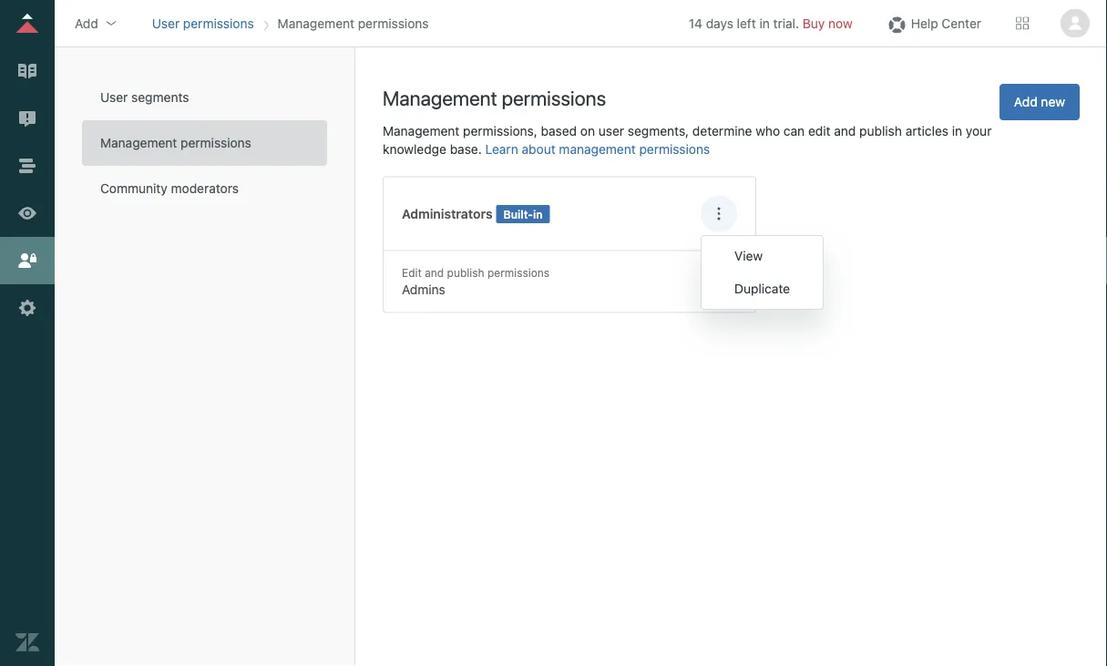 Task type: locate. For each thing, give the bounding box(es) containing it.
management permissions
[[278, 15, 429, 31], [383, 86, 606, 110], [100, 135, 251, 150]]

edit
[[402, 266, 422, 279]]

segments
[[131, 90, 189, 105]]

add for add new
[[1014, 94, 1038, 109]]

in right left
[[760, 15, 770, 31]]

new
[[1041, 94, 1065, 109]]

add
[[75, 15, 98, 31], [1014, 94, 1038, 109]]

2 vertical spatial in
[[533, 208, 543, 221]]

0 vertical spatial user
[[152, 15, 180, 31]]

0 vertical spatial management permissions
[[278, 15, 429, 31]]

view menu item
[[702, 240, 823, 272]]

on
[[580, 123, 595, 138]]

edit
[[808, 123, 831, 138]]

user for user segments
[[100, 90, 128, 105]]

2 horizontal spatial in
[[952, 123, 962, 138]]

add for add
[[75, 15, 98, 31]]

based
[[541, 123, 577, 138]]

publish left the articles
[[859, 123, 902, 138]]

0 horizontal spatial user
[[100, 90, 128, 105]]

1 vertical spatial and
[[425, 266, 444, 279]]

manage articles image
[[15, 59, 39, 83]]

determine
[[692, 123, 752, 138]]

user right add dropdown button
[[152, 15, 180, 31]]

about
[[522, 141, 556, 156]]

1 vertical spatial user
[[100, 90, 128, 105]]

segments,
[[628, 123, 689, 138]]

built-in
[[504, 208, 543, 221]]

and inside management permissions, based on user segments, determine who can edit and publish articles in your knowledge base.
[[834, 123, 856, 138]]

0 vertical spatial publish
[[859, 123, 902, 138]]

0 horizontal spatial publish
[[447, 266, 484, 279]]

0 vertical spatial add
[[75, 15, 98, 31]]

settings image
[[15, 296, 39, 320]]

management inside management permissions, based on user segments, determine who can edit and publish articles in your knowledge base.
[[383, 123, 460, 138]]

user permissions link
[[152, 15, 254, 31]]

publish right edit
[[447, 266, 484, 279]]

publish inside management permissions, based on user segments, determine who can edit and publish articles in your knowledge base.
[[859, 123, 902, 138]]

knowledge
[[383, 141, 446, 156]]

and
[[834, 123, 856, 138], [425, 266, 444, 279]]

duplicate menu item
[[702, 272, 823, 305]]

in down the about
[[533, 208, 543, 221]]

in left your
[[952, 123, 962, 138]]

user left segments
[[100, 90, 128, 105]]

0 horizontal spatial add
[[75, 15, 98, 31]]

zendesk image
[[15, 631, 39, 654]]

built-
[[504, 208, 533, 221]]

0 horizontal spatial and
[[425, 266, 444, 279]]

publish
[[859, 123, 902, 138], [447, 266, 484, 279]]

and inside edit and publish permissions admins
[[425, 266, 444, 279]]

moderators
[[171, 181, 239, 196]]

14 days left in trial. buy now
[[689, 15, 853, 31]]

1 vertical spatial publish
[[447, 266, 484, 279]]

learn about management permissions
[[485, 141, 710, 156]]

1 horizontal spatial publish
[[859, 123, 902, 138]]

1 horizontal spatial user
[[152, 15, 180, 31]]

community moderators
[[100, 181, 239, 196]]

1 vertical spatial in
[[952, 123, 962, 138]]

open management permission actions image
[[712, 206, 726, 221]]

1 horizontal spatial and
[[834, 123, 856, 138]]

1 vertical spatial add
[[1014, 94, 1038, 109]]

management
[[278, 15, 354, 31], [383, 86, 497, 110], [383, 123, 460, 138], [100, 135, 177, 150]]

and up admins at the top left
[[425, 266, 444, 279]]

0 vertical spatial in
[[760, 15, 770, 31]]

1 vertical spatial management permissions
[[383, 86, 606, 110]]

learn
[[485, 141, 518, 156]]

navigation
[[148, 10, 432, 37]]

permissions
[[183, 15, 254, 31], [358, 15, 429, 31], [502, 86, 606, 110], [181, 135, 251, 150], [639, 141, 710, 156], [487, 266, 550, 279]]

in
[[760, 15, 770, 31], [952, 123, 962, 138], [533, 208, 543, 221]]

add inside dropdown button
[[75, 15, 98, 31]]

0 vertical spatial and
[[834, 123, 856, 138]]

user inside navigation
[[152, 15, 180, 31]]

help
[[911, 15, 938, 31]]

0 horizontal spatial in
[[533, 208, 543, 221]]

articles
[[905, 123, 949, 138]]

help center button
[[880, 10, 987, 37]]

user
[[152, 15, 180, 31], [100, 90, 128, 105]]

14
[[689, 15, 702, 31]]

customize design image
[[15, 201, 39, 225]]

base.
[[450, 141, 482, 156]]

add inside button
[[1014, 94, 1038, 109]]

and right the "edit"
[[834, 123, 856, 138]]

your
[[966, 123, 992, 138]]

1 horizontal spatial add
[[1014, 94, 1038, 109]]

user permissions
[[152, 15, 254, 31]]

menu
[[701, 235, 824, 310]]



Task type: vqa. For each thing, say whether or not it's contained in the screenshot.
Moderators on the left top
yes



Task type: describe. For each thing, give the bounding box(es) containing it.
permissions,
[[463, 123, 537, 138]]

management
[[559, 141, 636, 156]]

center
[[942, 15, 981, 31]]

edit and publish permissions admins
[[402, 266, 550, 297]]

in inside management permissions, based on user segments, determine who can edit and publish articles in your knowledge base.
[[952, 123, 962, 138]]

1 horizontal spatial in
[[760, 15, 770, 31]]

user
[[599, 123, 624, 138]]

permissions inside edit and publish permissions admins
[[487, 266, 550, 279]]

help center
[[911, 15, 981, 31]]

administrators
[[402, 206, 493, 221]]

add button
[[69, 10, 124, 37]]

duplicate
[[734, 281, 790, 296]]

user for user permissions
[[152, 15, 180, 31]]

management permissions, based on user segments, determine who can edit and publish articles in your knowledge base.
[[383, 123, 992, 156]]

view
[[734, 248, 763, 263]]

user segments
[[100, 90, 189, 105]]

arrange content image
[[15, 154, 39, 178]]

add new
[[1014, 94, 1065, 109]]

now
[[828, 15, 853, 31]]

navigation containing user permissions
[[148, 10, 432, 37]]

management inside navigation
[[278, 15, 354, 31]]

left
[[737, 15, 756, 31]]

publish inside edit and publish permissions admins
[[447, 266, 484, 279]]

community
[[100, 181, 167, 196]]

menu containing view
[[701, 235, 824, 310]]

user permissions image
[[15, 249, 39, 272]]

can
[[784, 123, 805, 138]]

2 vertical spatial management permissions
[[100, 135, 251, 150]]

learn about management permissions link
[[485, 141, 710, 156]]

add new button
[[999, 84, 1080, 120]]

buy
[[803, 15, 825, 31]]

admins
[[402, 282, 445, 297]]

management permissions inside navigation
[[278, 15, 429, 31]]

moderate content image
[[15, 107, 39, 130]]

zendesk products image
[[1016, 17, 1029, 30]]

who
[[756, 123, 780, 138]]

trial.
[[773, 15, 799, 31]]

days
[[706, 15, 733, 31]]



